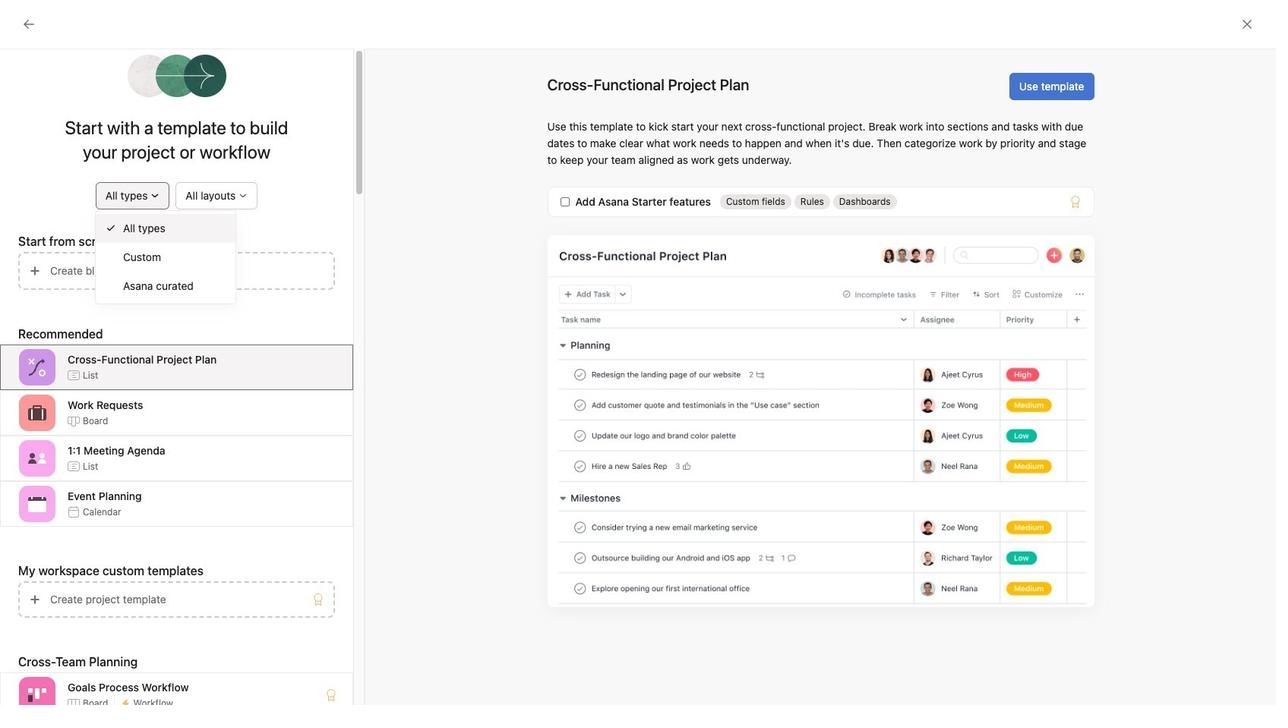 Task type: vqa. For each thing, say whether or not it's contained in the screenshot.
Strikethrough icon
no



Task type: locate. For each thing, give the bounding box(es) containing it.
work requests image
[[28, 404, 46, 422]]

1 mark complete checkbox from the top
[[284, 378, 302, 397]]

line_and_symbols image
[[970, 332, 988, 350]]

2 board image from the top
[[764, 386, 782, 405]]

goals process workflow image
[[28, 687, 46, 705]]

0 vertical spatial mark complete checkbox
[[284, 378, 302, 397]]

mark complete checkbox down mark complete image
[[284, 433, 302, 451]]

Mark complete checkbox
[[284, 378, 302, 397], [284, 433, 302, 451]]

None checkbox
[[560, 198, 569, 207]]

projects element
[[0, 321, 182, 424]]

1 vertical spatial mark complete checkbox
[[284, 433, 302, 451]]

mark complete checkbox up mark complete icon
[[284, 378, 302, 397]]

mark complete image
[[284, 378, 302, 397]]

starred element
[[0, 242, 182, 321]]

0 vertical spatial board image
[[764, 332, 782, 350]]

rocket image
[[970, 277, 988, 295]]

hide sidebar image
[[20, 12, 32, 24]]

cross-functional project plan image
[[28, 359, 46, 377]]

1 vertical spatial board image
[[764, 386, 782, 405]]

board image
[[764, 332, 782, 350], [764, 386, 782, 405]]

list item
[[749, 263, 955, 309], [269, 319, 718, 346], [269, 346, 718, 374], [269, 374, 718, 401], [269, 401, 718, 428], [269, 428, 718, 456], [269, 456, 718, 483]]

1:1 meeting agenda image
[[28, 450, 46, 468]]

add profile photo image
[[287, 226, 323, 263]]

radio item
[[96, 214, 236, 243]]

event planning image
[[28, 495, 46, 514]]



Task type: describe. For each thing, give the bounding box(es) containing it.
close image
[[1241, 18, 1254, 30]]

mark complete image
[[284, 433, 302, 451]]

global element
[[0, 37, 182, 128]]

1 board image from the top
[[764, 332, 782, 350]]

teams element
[[0, 424, 182, 479]]

insights element
[[0, 138, 182, 242]]

2 mark complete checkbox from the top
[[284, 433, 302, 451]]

go back image
[[23, 18, 35, 30]]



